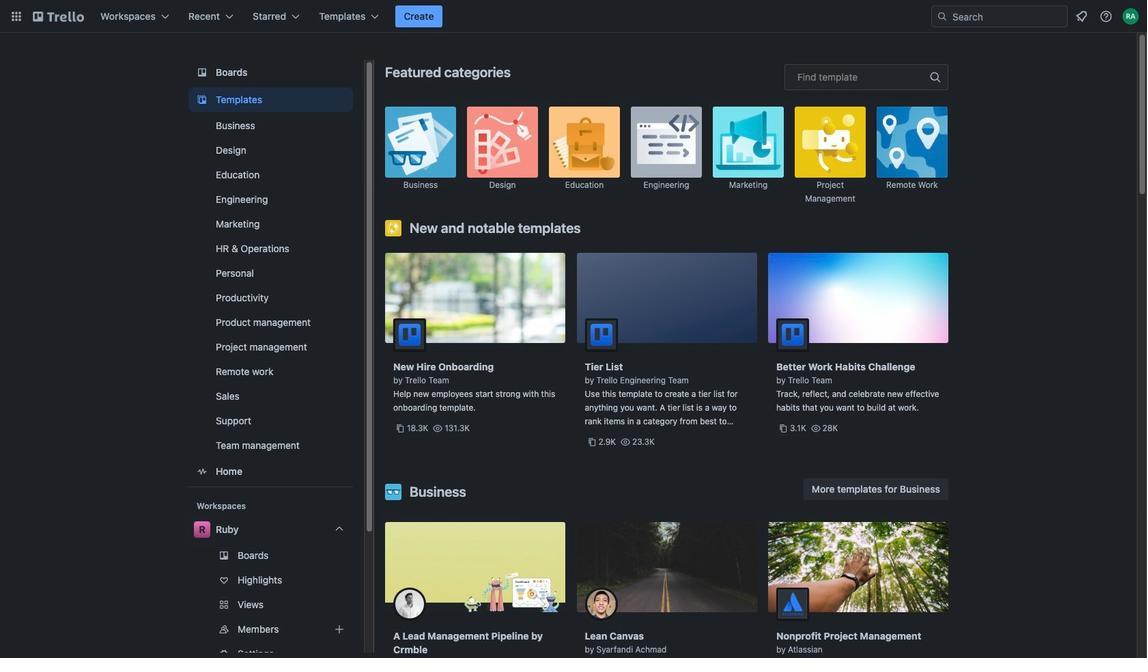 Task type: locate. For each thing, give the bounding box(es) containing it.
engineering icon image
[[631, 107, 702, 178]]

trello engineering team image
[[585, 318, 618, 351]]

education icon image
[[549, 107, 620, 178]]

Search field
[[948, 7, 1068, 26]]

1 horizontal spatial trello team image
[[777, 318, 810, 351]]

primary element
[[0, 0, 1148, 33]]

business icon image
[[385, 107, 456, 178], [385, 484, 402, 500]]

0 vertical spatial forward image
[[351, 597, 367, 613]]

1 vertical spatial business icon image
[[385, 484, 402, 500]]

trello team image
[[394, 318, 426, 351], [777, 318, 810, 351]]

forward image down forward image
[[351, 646, 367, 658]]

None field
[[785, 64, 949, 90]]

atlassian image
[[777, 588, 810, 620]]

1 trello team image from the left
[[394, 318, 426, 351]]

template board image
[[194, 92, 210, 108]]

forward image
[[351, 621, 367, 638]]

0 notifications image
[[1074, 8, 1091, 25]]

2 business icon image from the top
[[385, 484, 402, 500]]

syarfandi achmad image
[[585, 588, 618, 620]]

0 horizontal spatial trello team image
[[394, 318, 426, 351]]

1 business icon image from the top
[[385, 107, 456, 178]]

open information menu image
[[1100, 10, 1114, 23]]

forward image up forward image
[[351, 597, 367, 613]]

ruby anderson (rubyanderson7) image
[[1123, 8, 1140, 25]]

1 vertical spatial forward image
[[351, 646, 367, 658]]

0 vertical spatial business icon image
[[385, 107, 456, 178]]

forward image
[[351, 597, 367, 613], [351, 646, 367, 658]]

board image
[[194, 64, 210, 81]]

home image
[[194, 463, 210, 480]]



Task type: vqa. For each thing, say whether or not it's contained in the screenshot.
Search Trello field
no



Task type: describe. For each thing, give the bounding box(es) containing it.
project management icon image
[[795, 107, 866, 178]]

1 forward image from the top
[[351, 597, 367, 613]]

2 forward image from the top
[[351, 646, 367, 658]]

search image
[[938, 11, 948, 22]]

marketing icon image
[[713, 107, 784, 178]]

back to home image
[[33, 5, 84, 27]]

2 trello team image from the left
[[777, 318, 810, 351]]

toni, founder @ crmble image
[[394, 588, 426, 620]]

design icon image
[[467, 107, 538, 178]]

add image
[[331, 621, 348, 638]]

remote work icon image
[[877, 107, 948, 178]]



